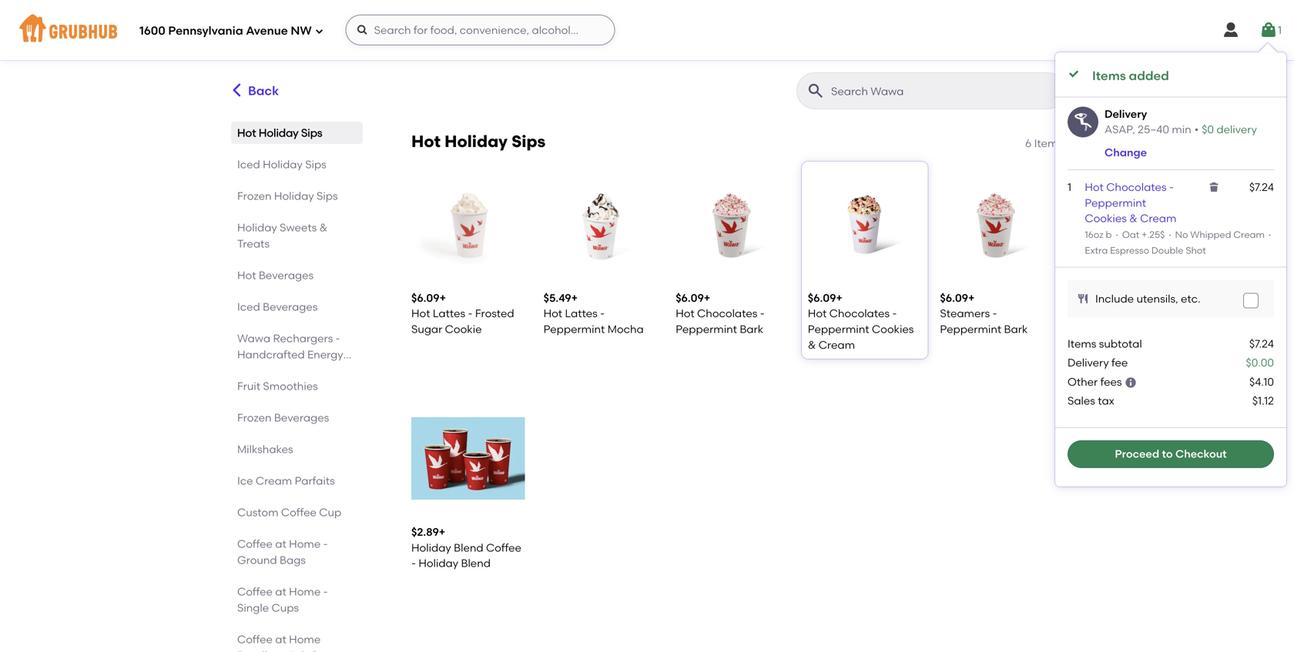 Task type: locate. For each thing, give the bounding box(es) containing it.
- inside $5.49 + hot lattes - peppermint mocha
[[600, 307, 605, 320]]

$6.09 + steamers - peppermint bark
[[940, 292, 1028, 336]]

home inside coffee at home - ground bags
[[289, 538, 321, 551]]

chocolates for $6.09 + hot chocolates - peppermint cookies & cream
[[830, 307, 890, 320]]

subtotal
[[1099, 338, 1142, 351]]

1 vertical spatial 1
[[1068, 181, 1072, 194]]

+ for $6.09 + steamers - peppermint bark
[[969, 292, 975, 305]]

holiday sweets & treats
[[237, 221, 328, 250]]

1 horizontal spatial &
[[808, 338, 816, 352]]

1 frozen from the top
[[237, 190, 272, 203]]

beverages up iced beverages
[[259, 269, 314, 282]]

iced inside the iced holiday sips tab
[[237, 158, 260, 171]]

∙
[[1114, 229, 1120, 240], [1168, 229, 1173, 240], [1267, 229, 1273, 240]]

iced inside iced beverages tab
[[237, 301, 260, 314]]

3 ∙ from the left
[[1267, 229, 1273, 240]]

1 lattes from the left
[[433, 307, 466, 320]]

peppermint inside $5.49 + hot lattes - peppermint mocha
[[544, 323, 605, 336]]

1 home from the top
[[289, 538, 321, 551]]

0 horizontal spatial hot holiday sips
[[237, 126, 323, 139]]

b
[[1106, 229, 1112, 240]]

+ inside $6.09 + hot lattes - frosted sugar cookie
[[440, 292, 446, 305]]

at up cups
[[275, 586, 286, 599]]

1 iced from the top
[[237, 158, 260, 171]]

1 vertical spatial beverages
[[263, 301, 318, 314]]

1 horizontal spatial lattes
[[565, 307, 598, 320]]

0 vertical spatial items
[[1093, 68, 1126, 83]]

coffee
[[281, 506, 317, 519], [237, 538, 273, 551], [486, 542, 522, 555], [237, 586, 273, 599], [237, 633, 273, 646]]

frosted
[[475, 307, 514, 320]]

$6.09 inside $6.09 + hot chocolates - peppermint cookies & cream
[[808, 292, 836, 305]]

holiday
[[259, 126, 299, 139], [445, 132, 508, 151], [263, 158, 303, 171], [274, 190, 314, 203], [237, 221, 277, 234], [411, 542, 451, 555], [419, 557, 459, 570]]

0 vertical spatial 1
[[1278, 23, 1282, 36]]

hot lattes - peppermint mocha image
[[544, 168, 657, 282]]

2 bark from the left
[[1004, 323, 1028, 336]]

beverages down hot beverages tab
[[263, 301, 318, 314]]

coffee at home - ground bags
[[237, 538, 328, 567]]

2 iced from the top
[[237, 301, 260, 314]]

$5.49 + hot lattes - peppermint mocha
[[544, 292, 644, 336]]

frozen down iced holiday sips
[[237, 190, 272, 203]]

chocolates inside $6.09 + hot chocolates - peppermint cookies & cream
[[830, 307, 890, 320]]

hot holiday sips
[[237, 126, 323, 139], [411, 132, 546, 151]]

3 at from the top
[[275, 633, 286, 646]]

lattes for $5.49
[[565, 307, 598, 320]]

coffee inside coffee at home bundles - 4pk groun
[[237, 633, 273, 646]]

delivery up other
[[1068, 356, 1109, 369]]

cream inside the hot chocolates - peppermint cookies & cream
[[1140, 212, 1177, 225]]

svg image inside items added tooltip
[[1125, 377, 1137, 389]]

peppermint for $5.49 + hot lattes - peppermint mocha
[[544, 323, 605, 336]]

0 vertical spatial iced
[[237, 158, 260, 171]]

holiday inside holiday sweets & treats
[[237, 221, 277, 234]]

lattes inside $6.09 + hot lattes - frosted sugar cookie
[[433, 307, 466, 320]]

3 $6.09 from the left
[[808, 292, 836, 305]]

home inside coffee at home - single cups
[[289, 586, 321, 599]]

lattes down $5.49
[[565, 307, 598, 320]]

1 at from the top
[[275, 538, 286, 551]]

delivery asap, 25–40 min • $0 delivery
[[1105, 108, 1257, 136]]

1 vertical spatial at
[[275, 586, 286, 599]]

$6.09 for $6.09 + hot lattes - frosted sugar cookie
[[411, 292, 440, 305]]

0 horizontal spatial ∙
[[1114, 229, 1120, 240]]

items up delivery fee
[[1068, 338, 1097, 351]]

avenue
[[246, 24, 288, 38]]

+ inside $6.09 + hot chocolates - peppermint cookies & cream
[[836, 292, 843, 305]]

$6.09 for $6.09 + steamers - peppermint bark
[[940, 292, 969, 305]]

svg image
[[1222, 21, 1241, 39], [356, 24, 369, 36], [315, 27, 324, 36], [1125, 377, 1137, 389]]

2 lattes from the left
[[565, 307, 598, 320]]

1 horizontal spatial bark
[[1004, 323, 1028, 336]]

0 vertical spatial beverages
[[259, 269, 314, 282]]

fees
[[1101, 376, 1122, 389]]

peppermint inside $6.09 + hot chocolates - peppermint bark
[[676, 323, 737, 336]]

hot holiday sips inside tab
[[237, 126, 323, 139]]

frozen for frozen holiday sips
[[237, 190, 272, 203]]

include
[[1096, 292, 1134, 305]]

0 vertical spatial frozen
[[237, 190, 272, 203]]

checkout
[[1176, 448, 1227, 461]]

home up 4pk
[[289, 633, 321, 646]]

∙ left no at the right top of the page
[[1168, 229, 1173, 240]]

$2.89 + holiday blend coffee - holiday blend
[[411, 526, 522, 570]]

0 horizontal spatial cookies
[[872, 323, 914, 336]]

hot lattes - frosted sugar cookie image
[[411, 168, 525, 282]]

delivery inside delivery asap, 25–40 min • $0 delivery
[[1105, 108, 1148, 121]]

chocolates inside $6.09 + hot chocolates - peppermint bark
[[697, 307, 758, 320]]

∙ right whipped
[[1267, 229, 1273, 240]]

added
[[1129, 68, 1170, 83]]

cookie
[[445, 323, 482, 336]]

0 horizontal spatial 1
[[1068, 181, 1072, 194]]

cookies
[[1085, 212, 1127, 225], [872, 323, 914, 336]]

milkshakes tab
[[237, 442, 357, 458]]

cups
[[272, 602, 299, 615]]

1 inside button
[[1278, 23, 1282, 36]]

frozen beverages
[[237, 411, 329, 425]]

shot
[[1186, 245, 1206, 256]]

lattes inside $5.49 + hot lattes - peppermint mocha
[[565, 307, 598, 320]]

holiday sweets & treats tab
[[237, 220, 357, 252]]

$6.09 inside $6.09 + steamers - peppermint bark
[[940, 292, 969, 305]]

0 horizontal spatial lattes
[[433, 307, 466, 320]]

coffee for coffee at home - ground bags
[[237, 538, 273, 551]]

1 $6.09 from the left
[[411, 292, 440, 305]]

0 vertical spatial at
[[275, 538, 286, 551]]

lattes
[[433, 307, 466, 320], [565, 307, 598, 320]]

custom coffee cup tab
[[237, 505, 357, 521]]

svg image
[[1260, 21, 1278, 39], [1068, 68, 1080, 80], [1208, 181, 1221, 194], [1077, 293, 1090, 305], [1247, 296, 1256, 306]]

3 home from the top
[[289, 633, 321, 646]]

+ inside $6.09 + steamers - peppermint bark
[[969, 292, 975, 305]]

2 horizontal spatial ∙
[[1267, 229, 1273, 240]]

at for cups
[[275, 586, 286, 599]]

$6.09 inside $6.09 + hot chocolates - peppermint bark
[[676, 292, 704, 305]]

items for items subtotal
[[1068, 338, 1097, 351]]

delivery up asap,
[[1105, 108, 1148, 121]]

+ for $6.09 + hot chocolates - peppermint bark
[[704, 292, 711, 305]]

&
[[1130, 212, 1138, 225], [319, 221, 328, 234], [808, 338, 816, 352]]

$6.09 + hot lattes - frosted sugar cookie
[[411, 292, 514, 336]]

2 home from the top
[[289, 586, 321, 599]]

drinks
[[237, 364, 269, 378]]

1 vertical spatial home
[[289, 586, 321, 599]]

2 $6.09 from the left
[[676, 292, 704, 305]]

$6.09 + hot chocolates - peppermint bark
[[676, 292, 765, 336]]

$7.24 up the $0.00
[[1250, 338, 1274, 351]]

iced
[[237, 158, 260, 171], [237, 301, 260, 314]]

1 bark from the left
[[740, 323, 764, 336]]

bark inside $6.09 + hot chocolates - peppermint bark
[[740, 323, 764, 336]]

+ for $2.89 + holiday blend coffee - holiday blend
[[439, 526, 446, 539]]

coffee at home bundles - 4pk groun tab
[[237, 632, 357, 653]]

home for bags
[[289, 538, 321, 551]]

cookies inside the hot chocolates - peppermint cookies & cream
[[1085, 212, 1127, 225]]

frozen down the caffeine)
[[237, 411, 272, 425]]

cookies inside $6.09 + hot chocolates - peppermint cookies & cream
[[872, 323, 914, 336]]

hot beverages tab
[[237, 267, 357, 284]]

2 horizontal spatial chocolates
[[1107, 181, 1167, 194]]

custom coffee cup
[[237, 506, 341, 519]]

Search for food, convenience, alcohol... search field
[[346, 15, 615, 45]]

beverages down fruit smoothies tab
[[274, 411, 329, 425]]

home up cups
[[289, 586, 321, 599]]

coffee inside custom coffee cup tab
[[281, 506, 317, 519]]

espresso
[[1110, 245, 1150, 256]]

delivery for fee
[[1068, 356, 1109, 369]]

$0
[[1202, 123, 1214, 136]]

change
[[1105, 146, 1147, 159]]

frozen
[[237, 190, 272, 203], [237, 411, 272, 425]]

back
[[248, 83, 279, 98]]

1 vertical spatial items
[[1035, 137, 1063, 150]]

- inside the hot chocolates - peppermint cookies & cream
[[1170, 181, 1174, 194]]

$6.09 + hot chocolates - peppermint cookies & cream
[[808, 292, 914, 352]]

beverages
[[259, 269, 314, 282], [263, 301, 318, 314], [274, 411, 329, 425]]

1 vertical spatial iced
[[237, 301, 260, 314]]

home for 4pk
[[289, 633, 321, 646]]

home inside coffee at home bundles - 4pk groun
[[289, 633, 321, 646]]

iced up wawa
[[237, 301, 260, 314]]

cream inside tab
[[256, 475, 292, 488]]

delivery icon image
[[1068, 107, 1099, 138]]

1 horizontal spatial ∙
[[1168, 229, 1173, 240]]

chocolates
[[1107, 181, 1167, 194], [697, 307, 758, 320], [830, 307, 890, 320]]

ice cream parfaits
[[237, 475, 335, 488]]

2 $7.24 from the top
[[1250, 338, 1274, 351]]

0 vertical spatial cookies
[[1085, 212, 1127, 225]]

1 vertical spatial cookies
[[872, 323, 914, 336]]

∙ right b
[[1114, 229, 1120, 240]]

beverages for hot beverages
[[259, 269, 314, 282]]

hot chocolates - peppermint cookies & cream
[[1085, 181, 1177, 225]]

2 vertical spatial items
[[1068, 338, 1097, 351]]

iced up "frozen holiday sips"
[[237, 158, 260, 171]]

$7.24 down delivery at the right top of the page
[[1250, 181, 1274, 194]]

+
[[440, 292, 446, 305], [571, 292, 578, 305], [704, 292, 711, 305], [836, 292, 843, 305], [969, 292, 975, 305], [439, 526, 446, 539]]

hot
[[237, 126, 256, 139], [411, 132, 441, 151], [1085, 181, 1104, 194], [237, 269, 256, 282], [411, 307, 430, 320], [544, 307, 563, 320], [676, 307, 695, 320], [808, 307, 827, 320]]

16oz b ∙ oat +.25$ ∙ no whipped cream ∙ extra espresso double shot
[[1085, 229, 1273, 256]]

+ inside $5.49 + hot lattes - peppermint mocha
[[571, 292, 578, 305]]

1 horizontal spatial cookies
[[1085, 212, 1127, 225]]

$6.09 inside $6.09 + hot lattes - frosted sugar cookie
[[411, 292, 440, 305]]

+ inside $2.89 + holiday blend coffee - holiday blend
[[439, 526, 446, 539]]

at inside coffee at home - single cups
[[275, 586, 286, 599]]

svg image for items added
[[1068, 68, 1080, 80]]

hot inside $6.09 + hot chocolates - peppermint cookies & cream
[[808, 307, 827, 320]]

delivery
[[1217, 123, 1257, 136]]

1 vertical spatial frozen
[[237, 411, 272, 425]]

25–40
[[1138, 123, 1170, 136]]

peppermint inside the hot chocolates - peppermint cookies & cream
[[1085, 196, 1147, 210]]

asap,
[[1105, 123, 1136, 136]]

delivery
[[1105, 108, 1148, 121], [1068, 356, 1109, 369]]

0 horizontal spatial &
[[319, 221, 328, 234]]

chocolates inside the hot chocolates - peppermint cookies & cream
[[1107, 181, 1167, 194]]

2 frozen from the top
[[237, 411, 272, 425]]

sips for hot holiday sips tab
[[301, 126, 323, 139]]

frozen inside 'tab'
[[237, 411, 272, 425]]

home up "bags"
[[289, 538, 321, 551]]

peppermint inside $6.09 + hot chocolates - peppermint cookies & cream
[[808, 323, 870, 336]]

0 horizontal spatial chocolates
[[697, 307, 758, 320]]

rechargers
[[273, 332, 333, 345]]

0 vertical spatial $7.24
[[1250, 181, 1274, 194]]

1 horizontal spatial chocolates
[[830, 307, 890, 320]]

1 inside items added tooltip
[[1068, 181, 1072, 194]]

1 vertical spatial delivery
[[1068, 356, 1109, 369]]

$7.24
[[1250, 181, 1274, 194], [1250, 338, 1274, 351]]

coffee inside coffee at home - ground bags
[[237, 538, 273, 551]]

hot beverages
[[237, 269, 314, 282]]

frozen inside tab
[[237, 190, 272, 203]]

2 vertical spatial at
[[275, 633, 286, 646]]

Search Wawa search field
[[830, 84, 1061, 99]]

items right 6
[[1035, 137, 1063, 150]]

sales tax
[[1068, 395, 1115, 408]]

peppermint for $6.09 + hot chocolates - peppermint cookies & cream
[[808, 323, 870, 336]]

at up bundles
[[275, 633, 286, 646]]

lattes up 'cookie'
[[433, 307, 466, 320]]

nw
[[291, 24, 312, 38]]

+ inside $6.09 + hot chocolates - peppermint bark
[[704, 292, 711, 305]]

4 $6.09 from the left
[[940, 292, 969, 305]]

iced for iced holiday sips
[[237, 158, 260, 171]]

at up "bags"
[[275, 538, 286, 551]]

beverages for iced beverages
[[263, 301, 318, 314]]

0 vertical spatial delivery
[[1105, 108, 1148, 121]]

beverages inside 'tab'
[[274, 411, 329, 425]]

at inside coffee at home - ground bags
[[275, 538, 286, 551]]

$5.49
[[544, 292, 571, 305]]

coffee for coffee at home bundles - 4pk groun
[[237, 633, 273, 646]]

bark
[[740, 323, 764, 336], [1004, 323, 1028, 336]]

1 vertical spatial blend
[[461, 557, 491, 570]]

milkshakes
[[237, 443, 293, 456]]

0 horizontal spatial bark
[[740, 323, 764, 336]]

peppermint for $6.09 + hot chocolates - peppermint bark
[[676, 323, 737, 336]]

2 vertical spatial home
[[289, 633, 321, 646]]

coffee at home bundles - 4pk groun
[[237, 633, 350, 653]]

2 vertical spatial beverages
[[274, 411, 329, 425]]

at inside coffee at home bundles - 4pk groun
[[275, 633, 286, 646]]

items left added
[[1093, 68, 1126, 83]]

2 at from the top
[[275, 586, 286, 599]]

(contains
[[272, 364, 323, 378]]

frozen holiday sips tab
[[237, 188, 357, 204]]

0 vertical spatial home
[[289, 538, 321, 551]]

1 vertical spatial $7.24
[[1250, 338, 1274, 351]]

- inside $6.09 + hot lattes - frosted sugar cookie
[[468, 307, 473, 320]]

peppermint
[[1085, 196, 1147, 210], [544, 323, 605, 336], [676, 323, 737, 336], [808, 323, 870, 336], [940, 323, 1002, 336]]

svg image inside 1 button
[[1260, 21, 1278, 39]]

2 horizontal spatial &
[[1130, 212, 1138, 225]]

sips
[[301, 126, 323, 139], [512, 132, 546, 151], [305, 158, 327, 171], [317, 190, 338, 203]]

hot chocolates - peppermint cookies & cream link
[[1085, 181, 1177, 225]]

coffee inside coffee at home - single cups
[[237, 586, 273, 599]]

-
[[1170, 181, 1174, 194], [468, 307, 473, 320], [600, 307, 605, 320], [760, 307, 765, 320], [893, 307, 897, 320], [993, 307, 997, 320], [336, 332, 340, 345], [323, 538, 328, 551], [411, 557, 416, 570], [323, 586, 328, 599], [281, 650, 286, 653]]

treats
[[237, 237, 270, 250]]

ice
[[237, 475, 253, 488]]

- inside wawa rechargers - handcrafted energy drinks (contains caffeine)
[[336, 332, 340, 345]]

1 horizontal spatial 1
[[1278, 23, 1282, 36]]

beverages for frozen beverages
[[274, 411, 329, 425]]

1 horizontal spatial hot holiday sips
[[411, 132, 546, 151]]

iced holiday sips
[[237, 158, 327, 171]]

wawa rechargers - handcrafted energy drinks (contains caffeine) tab
[[237, 331, 357, 394]]

16oz
[[1085, 229, 1104, 240]]

hot holiday sips for iced
[[237, 126, 323, 139]]



Task type: describe. For each thing, give the bounding box(es) containing it.
hot inside $6.09 + hot chocolates - peppermint bark
[[676, 307, 695, 320]]

1 $7.24 from the top
[[1250, 181, 1274, 194]]

bags
[[280, 554, 306, 567]]

bark inside $6.09 + steamers - peppermint bark
[[1004, 323, 1028, 336]]

no
[[1176, 229, 1189, 240]]

to
[[1162, 448, 1173, 461]]

4pk
[[288, 650, 307, 653]]

ground
[[237, 554, 277, 567]]

hot holiday sips tab
[[237, 125, 357, 141]]

custom
[[237, 506, 279, 519]]

- inside $6.09 + hot chocolates - peppermint cookies & cream
[[893, 307, 897, 320]]

lattes for $6.09
[[433, 307, 466, 320]]

other fees
[[1068, 376, 1122, 389]]

svg image for 1
[[1260, 21, 1278, 39]]

fruit smoothies tab
[[237, 378, 357, 395]]

6 items
[[1026, 137, 1063, 150]]

steamers - peppermint bark image
[[940, 168, 1054, 282]]

main navigation navigation
[[0, 0, 1295, 60]]

items subtotal
[[1068, 338, 1142, 351]]

holiday blend coffee - holiday blend image
[[411, 402, 525, 516]]

cream inside $6.09 + hot chocolates - peppermint cookies & cream
[[819, 338, 855, 352]]

wawa rechargers - handcrafted energy drinks (contains caffeine)
[[237, 332, 343, 394]]

coffee at home - single cups
[[237, 586, 328, 615]]

$0.00
[[1246, 356, 1274, 369]]

delivery for asap,
[[1105, 108, 1148, 121]]

hot holiday sips for 6
[[411, 132, 546, 151]]

$2.89
[[411, 526, 439, 539]]

2 ∙ from the left
[[1168, 229, 1173, 240]]

etc.
[[1181, 292, 1201, 305]]

& inside holiday sweets & treats
[[319, 221, 328, 234]]

fruit smoothies
[[237, 380, 318, 393]]

oat
[[1122, 229, 1140, 240]]

$1.12
[[1253, 395, 1274, 408]]

other
[[1068, 376, 1098, 389]]

items added
[[1093, 68, 1170, 83]]

- inside $6.09 + steamers - peppermint bark
[[993, 307, 997, 320]]

frozen for frozen beverages
[[237, 411, 272, 425]]

sugar
[[411, 323, 443, 336]]

coffee for coffee at home - single cups
[[237, 586, 273, 599]]

1600
[[139, 24, 165, 38]]

+ for $5.49 + hot lattes - peppermint mocha
[[571, 292, 578, 305]]

iced beverages tab
[[237, 299, 357, 315]]

svg image for include utensils, etc.
[[1077, 293, 1090, 305]]

coffee at home - single cups tab
[[237, 584, 357, 616]]

6
[[1026, 137, 1032, 150]]

•
[[1195, 123, 1199, 136]]

cup
[[319, 506, 341, 519]]

single
[[237, 602, 269, 615]]

delivery fee
[[1068, 356, 1128, 369]]

- inside $6.09 + hot chocolates - peppermint bark
[[760, 307, 765, 320]]

chocolates for $6.09 + hot chocolates - peppermint bark
[[697, 307, 758, 320]]

change button
[[1105, 145, 1147, 160]]

sweets
[[280, 221, 317, 234]]

sips for the iced holiday sips tab
[[305, 158, 327, 171]]

tax
[[1098, 395, 1115, 408]]

extra
[[1085, 245, 1108, 256]]

$4.10
[[1250, 376, 1274, 389]]

proceed to checkout
[[1115, 448, 1227, 461]]

hot inside the hot chocolates - peppermint cookies & cream
[[1085, 181, 1104, 194]]

hot inside $5.49 + hot lattes - peppermint mocha
[[544, 307, 563, 320]]

hot inside hot beverages tab
[[237, 269, 256, 282]]

sales
[[1068, 395, 1096, 408]]

magnifying glass icon image
[[807, 82, 825, 100]]

iced beverages
[[237, 301, 318, 314]]

bundles
[[237, 650, 279, 653]]

double
[[1152, 245, 1184, 256]]

$6.09 for $6.09 + hot chocolates - peppermint cookies & cream
[[808, 292, 836, 305]]

+ for $6.09 + hot lattes - frosted sugar cookie
[[440, 292, 446, 305]]

0 vertical spatial blend
[[454, 542, 484, 555]]

items for items added
[[1093, 68, 1126, 83]]

$6.09 for $6.09 + hot chocolates - peppermint bark
[[676, 292, 704, 305]]

hot inside hot holiday sips tab
[[237, 126, 256, 139]]

- inside $2.89 + holiday blend coffee - holiday blend
[[411, 557, 416, 570]]

fee
[[1112, 356, 1128, 369]]

hot chocolates - peppermint cookies & cream image
[[808, 168, 922, 282]]

pennsylvania
[[168, 24, 243, 38]]

frozen beverages tab
[[237, 410, 357, 426]]

proceed to checkout button
[[1068, 441, 1274, 468]]

& inside $6.09 + hot chocolates - peppermint cookies & cream
[[808, 338, 816, 352]]

peppermint inside $6.09 + steamers - peppermint bark
[[940, 323, 1002, 336]]

steamers
[[940, 307, 990, 320]]

back button
[[228, 72, 280, 109]]

frozen holiday sips
[[237, 190, 338, 203]]

- inside coffee at home - ground bags
[[323, 538, 328, 551]]

- inside coffee at home bundles - 4pk groun
[[281, 650, 286, 653]]

at for bags
[[275, 538, 286, 551]]

1 ∙ from the left
[[1114, 229, 1120, 240]]

items added tooltip
[[1056, 43, 1287, 487]]

handcrafted
[[237, 348, 305, 361]]

hot inside $6.09 + hot lattes - frosted sugar cookie
[[411, 307, 430, 320]]

- inside coffee at home - single cups
[[323, 586, 328, 599]]

whipped
[[1191, 229, 1232, 240]]

iced for iced beverages
[[237, 301, 260, 314]]

energy
[[307, 348, 343, 361]]

mocha
[[608, 323, 644, 336]]

coffee at home - ground bags tab
[[237, 536, 357, 569]]

wawa
[[237, 332, 271, 345]]

caffeine)
[[237, 381, 286, 394]]

+.25$
[[1142, 229, 1165, 240]]

home for cups
[[289, 586, 321, 599]]

parfaits
[[295, 475, 335, 488]]

iced holiday sips tab
[[237, 156, 357, 173]]

fruit
[[237, 380, 260, 393]]

hot chocolates - peppermint bark image
[[676, 168, 790, 282]]

1 button
[[1260, 16, 1282, 44]]

+ for $6.09 + hot chocolates - peppermint cookies & cream
[[836, 292, 843, 305]]

smoothies
[[263, 380, 318, 393]]

ice cream parfaits tab
[[237, 473, 357, 489]]

sips for frozen holiday sips tab
[[317, 190, 338, 203]]

at for 4pk
[[275, 633, 286, 646]]

caret left icon image
[[229, 82, 245, 98]]

1600 pennsylvania avenue nw
[[139, 24, 312, 38]]

& inside the hot chocolates - peppermint cookies & cream
[[1130, 212, 1138, 225]]

min
[[1172, 123, 1192, 136]]

include utensils, etc.
[[1096, 292, 1201, 305]]

cream inside 16oz b ∙ oat +.25$ ∙ no whipped cream ∙ extra espresso double shot
[[1234, 229, 1265, 240]]

proceed
[[1115, 448, 1160, 461]]

coffee inside $2.89 + holiday blend coffee - holiday blend
[[486, 542, 522, 555]]



Task type: vqa. For each thing, say whether or not it's contained in the screenshot.
Schedule
no



